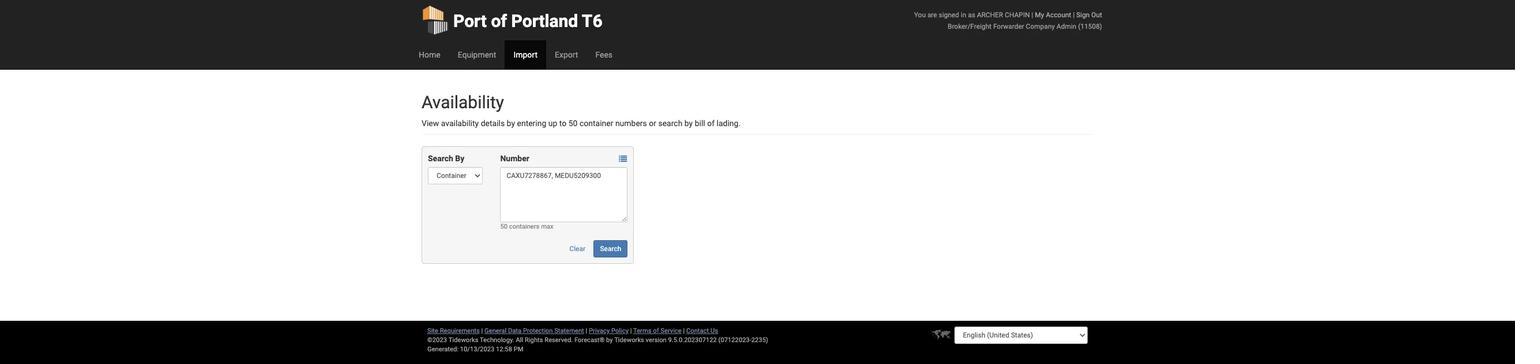 Task type: describe. For each thing, give the bounding box(es) containing it.
privacy
[[589, 328, 610, 335]]

policy
[[611, 328, 629, 335]]

by
[[455, 154, 464, 163]]

my account link
[[1035, 11, 1071, 19]]

| left my
[[1032, 11, 1033, 19]]

| left general on the bottom of page
[[481, 328, 483, 335]]

2235)
[[751, 337, 768, 344]]

port
[[453, 11, 487, 31]]

2 horizontal spatial of
[[707, 119, 715, 128]]

Number text field
[[500, 167, 628, 223]]

admin
[[1057, 22, 1076, 31]]

reserved.
[[545, 337, 573, 344]]

site requirements | general data protection statement | privacy policy | terms of service | contact us ©2023 tideworks technology. all rights reserved. forecast® by tideworks version 9.5.0.202307122 (07122023-2235) generated: 10/13/2023 12:58 pm
[[427, 328, 768, 354]]

equipment button
[[449, 40, 505, 69]]

data
[[508, 328, 521, 335]]

my
[[1035, 11, 1044, 19]]

of inside site requirements | general data protection statement | privacy policy | terms of service | contact us ©2023 tideworks technology. all rights reserved. forecast® by tideworks version 9.5.0.202307122 (07122023-2235) generated: 10/13/2023 12:58 pm
[[653, 328, 659, 335]]

out
[[1091, 11, 1102, 19]]

©2023 tideworks
[[427, 337, 478, 344]]

home
[[419, 50, 440, 59]]

search button
[[594, 241, 628, 258]]

protection
[[523, 328, 553, 335]]

9.5.0.202307122
[[668, 337, 717, 344]]

container
[[580, 119, 613, 128]]

| left sign
[[1073, 11, 1075, 19]]

terms of service link
[[633, 328, 682, 335]]

signed
[[939, 11, 959, 19]]

technology.
[[480, 337, 514, 344]]

us
[[711, 328, 718, 335]]

clear
[[569, 245, 585, 253]]

search for search by
[[428, 154, 453, 163]]

contact
[[686, 328, 709, 335]]

requirements
[[440, 328, 480, 335]]

show list image
[[619, 155, 627, 163]]

as
[[968, 11, 975, 19]]

numbers
[[615, 119, 647, 128]]

in
[[961, 11, 966, 19]]

company
[[1026, 22, 1055, 31]]

general data protection statement link
[[485, 328, 584, 335]]

forwarder
[[993, 22, 1024, 31]]

10/13/2023
[[460, 346, 494, 354]]

fees button
[[587, 40, 621, 69]]

fees
[[595, 50, 613, 59]]

tideworks
[[614, 337, 644, 344]]

export button
[[546, 40, 587, 69]]

search for search
[[600, 245, 621, 253]]

rights
[[525, 337, 543, 344]]

terms
[[633, 328, 651, 335]]

clear button
[[563, 241, 592, 258]]

archer
[[977, 11, 1003, 19]]



Task type: locate. For each thing, give the bounding box(es) containing it.
12:58
[[496, 346, 512, 354]]

50 right to
[[569, 119, 578, 128]]

1 vertical spatial 50
[[500, 223, 508, 231]]

sign
[[1076, 11, 1090, 19]]

equipment
[[458, 50, 496, 59]]

0 vertical spatial of
[[491, 11, 507, 31]]

you are signed in as archer chapin | my account | sign out broker/freight forwarder company admin (11508)
[[914, 11, 1102, 31]]

1 horizontal spatial by
[[606, 337, 613, 344]]

you
[[914, 11, 926, 19]]

pm
[[514, 346, 523, 354]]

1 vertical spatial of
[[707, 119, 715, 128]]

| up forecast®
[[586, 328, 587, 335]]

search left 'by'
[[428, 154, 453, 163]]

1 horizontal spatial 50
[[569, 119, 578, 128]]

chapin
[[1005, 11, 1030, 19]]

import button
[[505, 40, 546, 69]]

max
[[541, 223, 553, 231]]

0 horizontal spatial 50
[[500, 223, 508, 231]]

by left bill
[[685, 119, 693, 128]]

availability
[[441, 119, 479, 128]]

| up 9.5.0.202307122
[[683, 328, 685, 335]]

statement
[[554, 328, 584, 335]]

entering
[[517, 119, 546, 128]]

by inside site requirements | general data protection statement | privacy policy | terms of service | contact us ©2023 tideworks technology. all rights reserved. forecast® by tideworks version 9.5.0.202307122 (07122023-2235) generated: 10/13/2023 12:58 pm
[[606, 337, 613, 344]]

are
[[928, 11, 937, 19]]

by right the details
[[507, 119, 515, 128]]

of
[[491, 11, 507, 31], [707, 119, 715, 128], [653, 328, 659, 335]]

number
[[500, 154, 529, 163]]

of right "port"
[[491, 11, 507, 31]]

by down 'privacy policy' 'link'
[[606, 337, 613, 344]]

service
[[661, 328, 682, 335]]

1 horizontal spatial search
[[600, 245, 621, 253]]

generated:
[[427, 346, 459, 354]]

privacy policy link
[[589, 328, 629, 335]]

(11508)
[[1078, 22, 1102, 31]]

0 horizontal spatial by
[[507, 119, 515, 128]]

containers
[[509, 223, 539, 231]]

0 horizontal spatial of
[[491, 11, 507, 31]]

version
[[646, 337, 667, 344]]

lading.
[[717, 119, 741, 128]]

broker/freight
[[948, 22, 992, 31]]

portland
[[511, 11, 578, 31]]

site
[[427, 328, 438, 335]]

or
[[649, 119, 656, 128]]

search
[[658, 119, 683, 128]]

all
[[516, 337, 523, 344]]

t6
[[582, 11, 603, 31]]

import
[[514, 50, 538, 59]]

50
[[569, 119, 578, 128], [500, 223, 508, 231]]

search
[[428, 154, 453, 163], [600, 245, 621, 253]]

to
[[559, 119, 567, 128]]

of right bill
[[707, 119, 715, 128]]

account
[[1046, 11, 1071, 19]]

export
[[555, 50, 578, 59]]

search by
[[428, 154, 464, 163]]

50 containers max
[[500, 223, 553, 231]]

contact us link
[[686, 328, 718, 335]]

search inside button
[[600, 245, 621, 253]]

view
[[422, 119, 439, 128]]

home button
[[410, 40, 449, 69]]

sign out link
[[1076, 11, 1102, 19]]

50 left containers
[[500, 223, 508, 231]]

2 vertical spatial of
[[653, 328, 659, 335]]

1 horizontal spatial of
[[653, 328, 659, 335]]

|
[[1032, 11, 1033, 19], [1073, 11, 1075, 19], [481, 328, 483, 335], [586, 328, 587, 335], [630, 328, 632, 335], [683, 328, 685, 335]]

forecast®
[[574, 337, 605, 344]]

0 horizontal spatial search
[[428, 154, 453, 163]]

details
[[481, 119, 505, 128]]

port of portland t6 link
[[422, 0, 603, 40]]

site requirements link
[[427, 328, 480, 335]]

2 horizontal spatial by
[[685, 119, 693, 128]]

| up tideworks
[[630, 328, 632, 335]]

1 vertical spatial search
[[600, 245, 621, 253]]

bill
[[695, 119, 705, 128]]

port of portland t6
[[453, 11, 603, 31]]

search right the clear
[[600, 245, 621, 253]]

0 vertical spatial 50
[[569, 119, 578, 128]]

availability
[[422, 92, 504, 112]]

(07122023-
[[718, 337, 751, 344]]

up
[[548, 119, 557, 128]]

general
[[485, 328, 506, 335]]

0 vertical spatial search
[[428, 154, 453, 163]]

view availability details by entering up to 50 container numbers or search by bill of lading.
[[422, 119, 741, 128]]

by
[[507, 119, 515, 128], [685, 119, 693, 128], [606, 337, 613, 344]]

of up version
[[653, 328, 659, 335]]



Task type: vqa. For each thing, say whether or not it's contained in the screenshot.
Portland,
no



